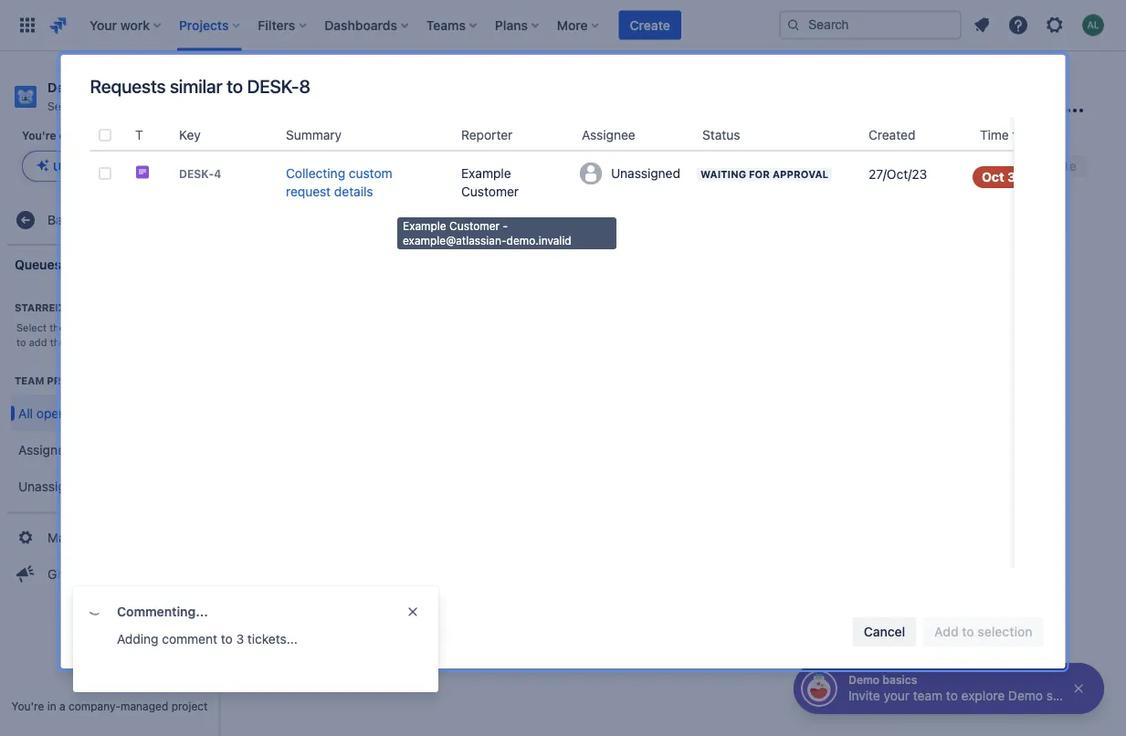 Task type: locate. For each thing, give the bounding box(es) containing it.
2 vertical spatial desk
[[352, 582, 381, 595]]

request down collecting
[[286, 184, 330, 199]]

to inside demo basics invite your team to explore demo service projec
[[947, 688, 958, 704]]

project
[[134, 80, 177, 95], [89, 100, 126, 112], [95, 213, 137, 228], [171, 700, 208, 713]]

0 horizontal spatial example
[[403, 220, 447, 233]]

all open down 8
[[256, 97, 333, 122]]

0 horizontal spatial queues
[[98, 530, 141, 545]]

- right a requests that may require approval. icon
[[208, 167, 214, 180]]

1 vertical spatial customer
[[450, 220, 500, 233]]

starred select the star icon next to your queues to add them here.
[[15, 302, 207, 348]]

desk - 10
[[352, 198, 399, 211]]

created
[[868, 127, 915, 143]]

- for 10
[[381, 198, 387, 211]]

desk for desk - 10
[[352, 198, 381, 211]]

service
[[48, 100, 86, 112]]

0 horizontal spatial the
[[49, 322, 65, 334]]

to right back
[[80, 213, 92, 228]]

request
[[286, 184, 330, 199], [504, 215, 549, 230]]

a right is
[[535, 197, 542, 212]]

desk for desk - 4
[[179, 167, 208, 180]]

demo inside demo service project service project
[[48, 80, 83, 95]]

collecting custom request details
[[286, 166, 392, 199]]

all inside "link"
[[18, 406, 33, 421]]

open
[[284, 97, 333, 122], [36, 406, 66, 421]]

requests
[[90, 75, 166, 96]]

manage queues button
[[7, 519, 212, 556]]

1 vertical spatial your
[[884, 688, 910, 704]]

example for example customer - example@atlassian-demo.invalid
[[403, 220, 447, 233]]

request down is
[[504, 215, 549, 230]]

the inside starred select the star icon next to your queues to add them here.
[[49, 322, 65, 334]]

oct 31 11:10 am
[[982, 169, 1081, 185]]

similar for requests
[[170, 75, 223, 96]]

1 vertical spatial all open
[[18, 406, 66, 421]]

unassigned left cancel
[[784, 636, 853, 651]]

to right next
[[136, 322, 145, 334]]

1 horizontal spatial your
[[884, 688, 910, 704]]

open down team priority
[[36, 406, 66, 421]]

1 vertical spatial example
[[403, 220, 447, 233]]

2 vertical spatial unassigned
[[784, 636, 853, 651]]

unassigned button
[[574, 159, 695, 188], [747, 629, 868, 658]]

find similar requests button
[[376, 155, 533, 177]]

1 horizontal spatial unassigned button
[[747, 629, 868, 658]]

unassigned down assigned
[[18, 479, 88, 494]]

icon
[[89, 322, 109, 334]]

1 horizontal spatial all
[[256, 97, 280, 122]]

request inside collecting custom request details
[[286, 184, 330, 199]]

1 vertical spatial a
[[59, 700, 65, 713]]

1 vertical spatial unassigned
[[18, 479, 88, 494]]

to left the desk-
[[227, 75, 243, 96]]

example inside example customer
[[461, 166, 511, 181]]

you're left in
[[11, 700, 44, 713]]

example up example@atlassian-
[[403, 220, 447, 233]]

0 vertical spatial all open
[[256, 97, 333, 122]]

1 vertical spatial service
[[1047, 688, 1089, 704]]

0 vertical spatial your
[[148, 322, 169, 334]]

a right in
[[59, 700, 65, 713]]

time to resolution
[[980, 127, 1086, 143]]

your down basics in the bottom of the page
[[884, 688, 910, 704]]

example for example customer
[[461, 166, 511, 181]]

2 vertical spatial demo
[[1009, 688, 1043, 704]]

0 vertical spatial unassigned
[[611, 166, 680, 181]]

the up them
[[49, 322, 65, 334]]

back to project
[[48, 213, 137, 228]]

0 vertical spatial open
[[284, 97, 333, 122]]

to
[[227, 75, 243, 96], [1012, 127, 1024, 143], [80, 213, 92, 228], [136, 322, 145, 334], [16, 336, 26, 348], [76, 442, 88, 457], [221, 632, 233, 647], [947, 688, 958, 704]]

agents
[[459, 252, 500, 267]]

- inside requests similar to desk-8 'dialog'
[[208, 167, 214, 180]]

queues inside starred select the star icon next to your queues to add them here.
[[172, 322, 207, 334]]

0 horizontal spatial similar
[[170, 75, 223, 96]]

example inside example customer - example@atlassian-demo.invalid
[[403, 220, 447, 233]]

1 vertical spatial similar
[[425, 159, 465, 174]]

example up 'help!'
[[461, 166, 511, 181]]

to left me
[[76, 442, 88, 457]]

1 vertical spatial request
[[504, 215, 549, 230]]

1 horizontal spatial demo
[[849, 673, 880, 686]]

0 horizontal spatial service
[[86, 80, 131, 95]]

service left projec
[[1047, 688, 1089, 704]]

4
[[214, 167, 221, 180]]

all open link
[[11, 395, 208, 432]]

demo.invalid
[[507, 234, 572, 247]]

on
[[59, 129, 73, 142]]

- down "this" on the top left of page
[[503, 220, 508, 233]]

similar inside button
[[425, 159, 465, 174]]

back to project link
[[7, 202, 212, 239]]

you're for you're in a company-managed project
[[11, 700, 44, 713]]

1 vertical spatial all
[[18, 406, 33, 421]]

to right comment
[[221, 632, 233, 647]]

0 horizontal spatial request
[[286, 184, 330, 199]]

10
[[387, 198, 399, 211]]

0 horizontal spatial unassigned button
[[574, 159, 695, 188]]

queues inside button
[[98, 530, 141, 545]]

1 vertical spatial open
[[36, 406, 66, 421]]

desk left 10
[[352, 198, 381, 211]]

0 vertical spatial you're
[[22, 129, 56, 142]]

adding comment to 3 tickets...
[[117, 632, 298, 647]]

the
[[76, 129, 93, 142], [49, 322, 65, 334]]

1 horizontal spatial queues
[[172, 322, 207, 334]]

customer for example customer
[[461, 184, 519, 199]]

a inside help! this is a high priority request
[[535, 197, 542, 212]]

a
[[535, 197, 542, 212], [59, 700, 65, 713]]

your right next
[[148, 322, 169, 334]]

desk inside 'dialog'
[[179, 167, 208, 180]]

0 vertical spatial example
[[461, 166, 511, 181]]

all
[[256, 97, 280, 122], [18, 406, 33, 421]]

3 left tickets...
[[236, 632, 244, 647]]

1 vertical spatial queues
[[98, 530, 141, 545]]

0 vertical spatial service
[[86, 80, 131, 95]]

customer inside requests similar to desk-8 'dialog'
[[461, 184, 519, 199]]

example customer
[[461, 166, 519, 199]]

assigned to me
[[18, 442, 109, 457]]

queues
[[172, 322, 207, 334], [98, 530, 141, 545]]

customer down 'help!'
[[450, 220, 500, 233]]

27/oct/23
[[868, 167, 927, 182], [1042, 198, 1100, 213], [1042, 253, 1100, 268], [1042, 307, 1100, 323], [1042, 362, 1100, 377], [1042, 417, 1100, 432], [1042, 472, 1100, 487], [1042, 527, 1100, 542], [1042, 582, 1100, 597], [1042, 636, 1100, 651]]

similar right the find at the left top of the page
[[425, 159, 465, 174]]

find similar requests image
[[378, 157, 396, 175]]

back
[[48, 213, 77, 228]]

resolution
[[1028, 127, 1086, 143]]

open down 8
[[284, 97, 333, 122]]

an it problem or question. image
[[308, 580, 323, 594]]

customers
[[516, 252, 578, 267]]

0 horizontal spatial all open
[[18, 406, 66, 421]]

demo right the explore
[[1009, 688, 1043, 704]]

0 vertical spatial a
[[535, 197, 542, 212]]

starred
[[15, 302, 63, 314]]

unassigned button down assignee
[[574, 159, 695, 188]]

starred group
[[7, 282, 212, 355]]

help!
[[459, 197, 490, 212]]

create banner
[[0, 0, 1127, 51]]

all open down team
[[18, 406, 66, 421]]

similar inside 'dialog'
[[170, 75, 223, 96]]

1 vertical spatial the
[[49, 322, 65, 334]]

unassigned button up the invite
[[747, 629, 868, 658]]

8
[[299, 75, 310, 96]]

customer inside example customer - example@atlassian-demo.invalid
[[450, 220, 500, 233]]

queues up give feedback button at the bottom of page
[[98, 530, 141, 545]]

- right an it problem or question. image
[[381, 582, 387, 595]]

1 vertical spatial demo
[[849, 673, 880, 686]]

- right details
[[381, 198, 387, 211]]

the right the on
[[76, 129, 93, 142]]

0 vertical spatial unassigned button
[[574, 159, 695, 188]]

1 vertical spatial desk
[[352, 198, 381, 211]]

unassigned
[[611, 166, 680, 181], [18, 479, 88, 494], [784, 636, 853, 651]]

0 vertical spatial desk
[[179, 167, 208, 180]]

1 horizontal spatial example
[[461, 166, 511, 181]]

to right team
[[947, 688, 958, 704]]

0 horizontal spatial 3
[[236, 632, 244, 647]]

0 horizontal spatial demo
[[48, 80, 83, 95]]

similar up key
[[170, 75, 223, 96]]

demo
[[48, 80, 83, 95], [849, 673, 880, 686], [1009, 688, 1043, 704]]

demo up the invite
[[849, 673, 880, 686]]

Search field
[[779, 11, 962, 40]]

0 vertical spatial customer
[[461, 184, 519, 199]]

1 vertical spatial unassigned button
[[747, 629, 868, 658]]

demo up "service"
[[48, 80, 83, 95]]

service up free
[[86, 80, 131, 95]]

project up the t
[[134, 80, 177, 95]]

group
[[7, 512, 212, 598]]

unassigned inside requests similar to desk-8 'dialog'
[[611, 166, 680, 181]]

0 vertical spatial the
[[76, 129, 93, 142]]

1 horizontal spatial service
[[1047, 688, 1089, 704]]

is
[[522, 197, 531, 212]]

all open inside all open "link"
[[18, 406, 66, 421]]

1 horizontal spatial request
[[504, 215, 549, 230]]

1 horizontal spatial 3
[[300, 159, 308, 174]]

summary
[[286, 127, 341, 143]]

jira image
[[48, 14, 69, 36], [48, 14, 69, 36]]

tickets...
[[247, 632, 298, 647]]

project right back
[[95, 213, 137, 228]]

you're left the on
[[22, 129, 56, 142]]

desk left '12'
[[352, 582, 381, 595]]

search image
[[787, 18, 801, 32]]

0 horizontal spatial your
[[148, 322, 169, 334]]

to right time
[[1012, 127, 1024, 143]]

all down team
[[18, 406, 33, 421]]

priority
[[47, 375, 96, 387]]

open inside "link"
[[36, 406, 66, 421]]

- for 4
[[208, 167, 214, 180]]

service
[[86, 80, 131, 95], [1047, 688, 1089, 704]]

to inside team priority group
[[76, 442, 88, 457]]

customer down "requests"
[[461, 184, 519, 199]]

1 vertical spatial you're
[[11, 700, 44, 713]]

your
[[148, 322, 169, 334], [884, 688, 910, 704]]

example
[[461, 166, 511, 181], [403, 220, 447, 233]]

details
[[334, 184, 373, 199]]

0 horizontal spatial unassigned
[[18, 479, 88, 494]]

1 horizontal spatial the
[[76, 129, 93, 142]]

1 horizontal spatial a
[[535, 197, 542, 212]]

priority
[[459, 215, 501, 230]]

1 horizontal spatial unassigned
[[611, 166, 680, 181]]

give feedback
[[48, 567, 132, 582]]

desk left 4
[[179, 167, 208, 180]]

upgrade button
[[23, 152, 121, 181]]

unassigned down assignee
[[611, 166, 680, 181]]

0 vertical spatial demo
[[48, 80, 83, 95]]

similar
[[170, 75, 223, 96], [425, 159, 465, 174]]

assigned
[[18, 442, 73, 457]]

0 horizontal spatial open
[[36, 406, 66, 421]]

queues right next
[[172, 322, 207, 334]]

0 vertical spatial similar
[[170, 75, 223, 96]]

0 vertical spatial request
[[286, 184, 330, 199]]

comment
[[162, 632, 217, 647]]

am
[[1061, 169, 1081, 185]]

3 down summary
[[300, 159, 308, 174]]

collecting
[[286, 166, 345, 181]]

31
[[1007, 169, 1022, 185]]

request inside help! this is a high priority request
[[504, 215, 549, 230]]

0 horizontal spatial all
[[18, 406, 33, 421]]

1 horizontal spatial similar
[[425, 159, 465, 174]]

cancel button
[[853, 618, 917, 647]]

desk
[[179, 167, 208, 180], [352, 198, 381, 211], [352, 582, 381, 595]]

all down the desk-
[[256, 97, 280, 122]]

all open
[[256, 97, 333, 122], [18, 406, 66, 421]]

unassigned issues link
[[11, 468, 208, 505]]

0 vertical spatial queues
[[172, 322, 207, 334]]



Task type: describe. For each thing, give the bounding box(es) containing it.
demo service project service project
[[48, 80, 177, 112]]

example customer - example@atlassian-demo.invalid tooltip
[[397, 217, 617, 250]]

high
[[545, 197, 571, 212]]

company-
[[69, 700, 121, 713]]

create button
[[619, 11, 681, 40]]

commenting...
[[117, 604, 208, 619]]

upgrade
[[53, 160, 107, 173]]

unassigned issues
[[18, 479, 128, 494]]

unassigned inside team priority group
[[18, 479, 88, 494]]

managed
[[121, 700, 168, 713]]

demo for demo basics
[[849, 673, 880, 686]]

example@atlassian-
[[403, 234, 507, 247]]

next
[[112, 322, 133, 334]]

an it problem or question. image
[[308, 196, 323, 211]]

feedback
[[77, 567, 132, 582]]

service inside demo basics invite your team to explore demo service projec
[[1047, 688, 1089, 704]]

27/oct/23 inside requests similar to desk-8 'dialog'
[[868, 167, 927, 182]]

explore
[[962, 688, 1005, 704]]

project inside back to project link
[[95, 213, 137, 228]]

here.
[[77, 336, 101, 348]]

team priority group
[[7, 355, 212, 512]]

group containing manage queues
[[7, 512, 212, 598]]

time
[[980, 127, 1009, 143]]

queues
[[15, 257, 61, 272]]

basics
[[883, 673, 918, 686]]

status
[[702, 127, 740, 143]]

collecting custom request details link
[[286, 166, 392, 199]]

desk - 4
[[179, 167, 221, 180]]

create
[[630, 17, 670, 32]]

cancel
[[864, 625, 906, 640]]

the for select
[[49, 322, 65, 334]]

requests similar to desk-8
[[90, 75, 310, 96]]

star
[[68, 322, 86, 334]]

0 horizontal spatial a
[[59, 700, 65, 713]]

project right managed
[[171, 700, 208, 713]]

plan
[[123, 129, 146, 142]]

you're for you're on the free plan
[[22, 129, 56, 142]]

custom
[[348, 166, 392, 181]]

selected
[[311, 159, 361, 174]]

manage
[[48, 530, 95, 545]]

project down requests
[[89, 100, 126, 112]]

2 horizontal spatial unassigned
[[784, 636, 853, 651]]

example customer - example@atlassian-demo.invalid
[[403, 220, 572, 247]]

issues
[[91, 479, 128, 494]]

agents & customers
[[459, 252, 578, 267]]

projects
[[252, 76, 300, 91]]

customer for example customer - example@atlassian-demo.invalid
[[450, 220, 500, 233]]

close image
[[1072, 682, 1086, 696]]

service inside demo service project service project
[[86, 80, 131, 95]]

them
[[50, 336, 74, 348]]

dismiss image
[[406, 605, 420, 619]]

select
[[16, 322, 47, 334]]

help! this is a high priority request
[[459, 197, 571, 230]]

assignee
[[582, 127, 635, 143]]

the for on
[[76, 129, 93, 142]]

1 vertical spatial 3
[[236, 632, 244, 647]]

your inside starred select the star icon next to your queues to add them here.
[[148, 322, 169, 334]]

find similar requests
[[396, 159, 522, 174]]

you're in a company-managed project
[[11, 700, 208, 713]]

your inside demo basics invite your team to explore demo service projec
[[884, 688, 910, 704]]

3 selected
[[300, 159, 361, 174]]

demo basics invite your team to explore demo service projec
[[849, 673, 1127, 704]]

11:10
[[1025, 169, 1058, 185]]

&
[[503, 252, 512, 267]]

me
[[91, 442, 109, 457]]

desk - 12
[[352, 582, 399, 595]]

free
[[96, 129, 120, 142]]

12
[[387, 582, 399, 595]]

give feedback button
[[7, 556, 212, 593]]

0 vertical spatial 3
[[300, 159, 308, 174]]

- for 12
[[381, 582, 387, 595]]

invite
[[849, 688, 881, 704]]

oct
[[982, 169, 1004, 185]]

to left add
[[16, 336, 26, 348]]

similar for find
[[425, 159, 465, 174]]

1 horizontal spatial all open
[[256, 97, 333, 122]]

find
[[396, 159, 422, 174]]

requests similar to desk-8 dialog
[[61, 55, 1127, 669]]

give
[[48, 567, 74, 582]]

2 horizontal spatial demo
[[1009, 688, 1043, 704]]

0 vertical spatial all
[[256, 97, 280, 122]]

a requests that may require approval. image
[[135, 165, 149, 180]]

add
[[29, 336, 47, 348]]

demo for demo service project
[[48, 80, 83, 95]]

desk for desk - 12
[[352, 582, 381, 595]]

in
[[47, 700, 56, 713]]

t
[[135, 127, 143, 143]]

- inside example customer - example@atlassian-demo.invalid
[[503, 220, 508, 233]]

key
[[179, 127, 200, 143]]

requests
[[469, 159, 522, 174]]

desk-
[[247, 75, 299, 96]]

assigned to me link
[[11, 432, 208, 468]]

1 horizontal spatial open
[[284, 97, 333, 122]]

unassigned button inside requests similar to desk-8 'dialog'
[[574, 159, 695, 188]]

projects link
[[252, 73, 300, 95]]

manage queues
[[48, 530, 141, 545]]

projec
[[1093, 688, 1127, 704]]

adding
[[117, 632, 159, 647]]

team
[[914, 688, 943, 704]]

team
[[15, 375, 44, 387]]

this
[[493, 197, 518, 212]]

primary element
[[11, 0, 779, 51]]

reporter
[[461, 127, 512, 143]]

you're on the free plan
[[22, 129, 146, 142]]



Task type: vqa. For each thing, say whether or not it's contained in the screenshot.
leftmost the open
yes



